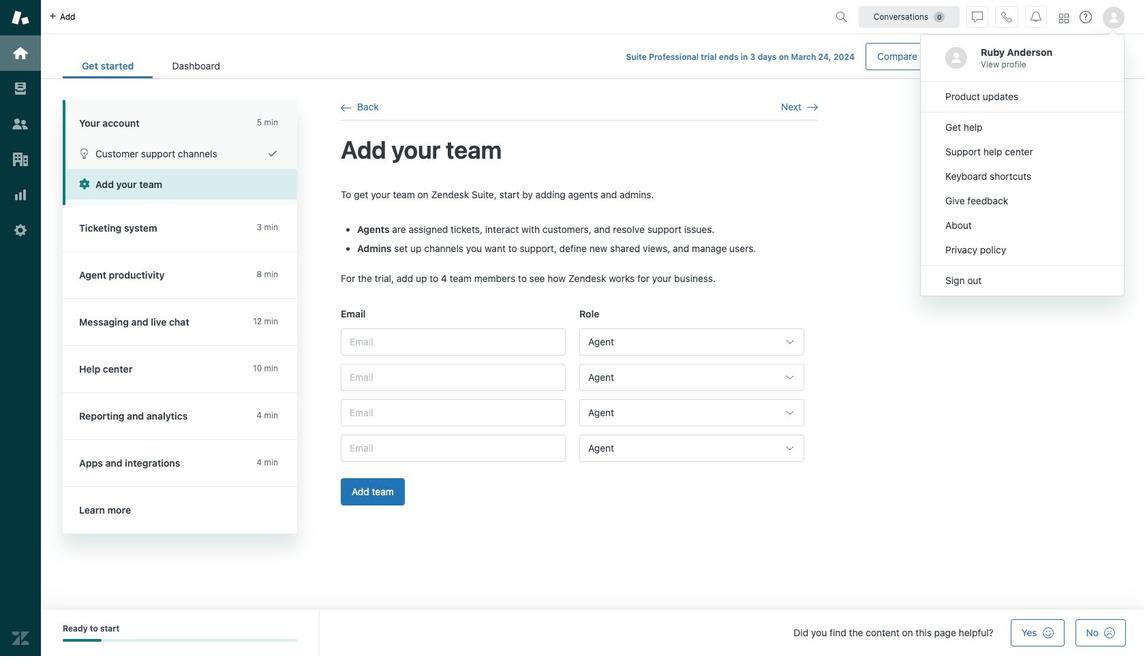 Task type: vqa. For each thing, say whether or not it's contained in the screenshot.
status
no



Task type: describe. For each thing, give the bounding box(es) containing it.
8 menu item from the top
[[921, 269, 1124, 293]]

3 menu item from the top
[[921, 140, 1124, 164]]

main element
[[0, 0, 41, 656]]

button displays agent's chat status as invisible. image
[[972, 11, 983, 22]]

1 email field from the top
[[341, 329, 566, 356]]

3 email field from the top
[[341, 400, 566, 427]]

0 vertical spatial avatar image
[[1103, 7, 1125, 29]]

zendesk image
[[12, 630, 29, 648]]

get started image
[[12, 44, 29, 62]]

notifications image
[[1031, 11, 1042, 22]]

admin image
[[12, 222, 29, 239]]



Task type: locate. For each thing, give the bounding box(es) containing it.
views image
[[12, 80, 29, 97]]

zendesk products image
[[1059, 13, 1069, 23]]

tab list
[[63, 53, 239, 78]]

get help image
[[1080, 11, 1092, 23]]

2 menu item from the top
[[921, 115, 1124, 140]]

menu
[[920, 34, 1125, 297]]

0 horizontal spatial avatar image
[[945, 47, 967, 69]]

menu item
[[921, 85, 1124, 109], [921, 115, 1124, 140], [921, 140, 1124, 164], [921, 164, 1124, 189], [921, 189, 1124, 213], [921, 213, 1124, 238], [921, 238, 1124, 262], [921, 269, 1124, 293]]

4 email field from the top
[[341, 435, 566, 462]]

avatar image
[[1103, 7, 1125, 29], [945, 47, 967, 69]]

1 menu item from the top
[[921, 85, 1124, 109]]

2 email field from the top
[[341, 364, 566, 392]]

heading
[[63, 100, 297, 138]]

organizations image
[[12, 151, 29, 168]]

1 vertical spatial avatar image
[[945, 47, 967, 69]]

March 24, 2024 text field
[[791, 52, 855, 62]]

region
[[341, 188, 818, 522]]

7 menu item from the top
[[921, 238, 1124, 262]]

4 menu item from the top
[[921, 164, 1124, 189]]

content-title region
[[341, 135, 818, 166]]

customers image
[[12, 115, 29, 133]]

Email field
[[341, 329, 566, 356], [341, 364, 566, 392], [341, 400, 566, 427], [341, 435, 566, 462]]

tab
[[153, 53, 239, 78]]

progress bar image
[[63, 640, 102, 642]]

progress-bar progress bar
[[63, 640, 297, 642]]

5 menu item from the top
[[921, 189, 1124, 213]]

1 horizontal spatial avatar image
[[1103, 7, 1125, 29]]

reporting image
[[12, 186, 29, 204]]

zendesk support image
[[12, 9, 29, 27]]

footer
[[41, 610, 1145, 656]]

6 menu item from the top
[[921, 213, 1124, 238]]



